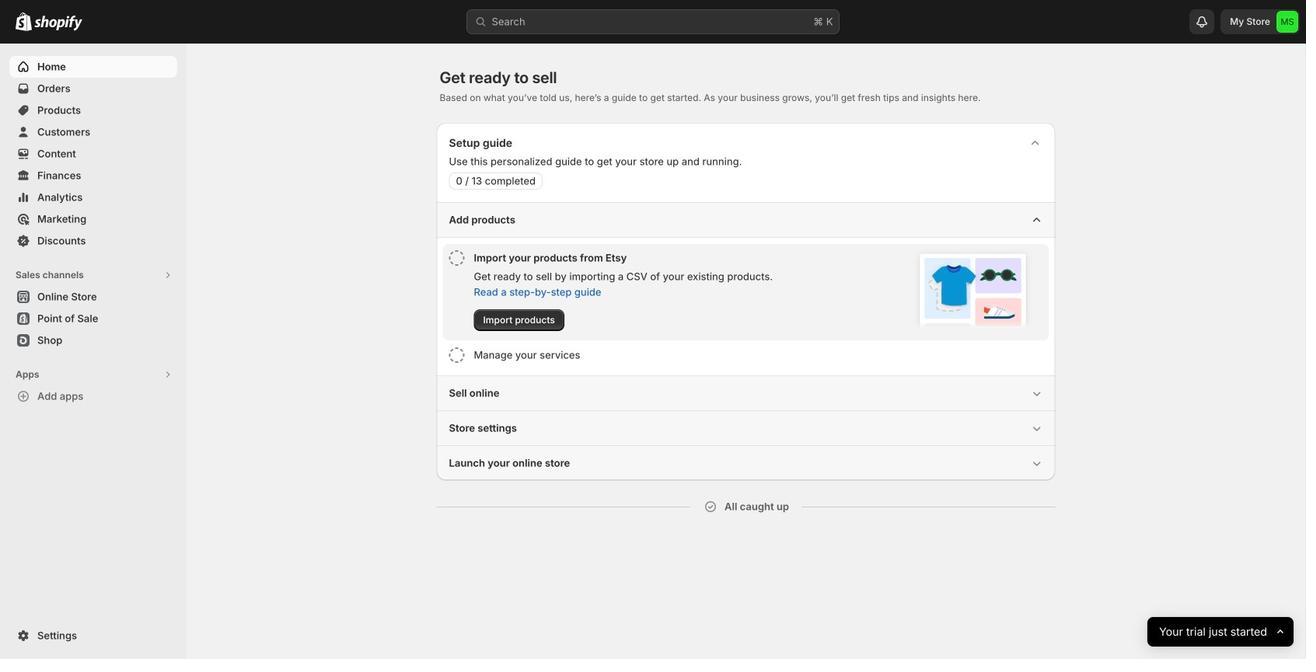 Task type: vqa. For each thing, say whether or not it's contained in the screenshot.
first "members" from right
no



Task type: locate. For each thing, give the bounding box(es) containing it.
setup guide region
[[437, 123, 1056, 481]]

import your products from etsy group
[[443, 244, 1049, 341]]

guide categories group
[[437, 202, 1056, 481]]

add products group
[[437, 202, 1056, 376]]

shopify image
[[34, 15, 82, 31]]

mark import your products from etsy as done image
[[449, 250, 465, 266]]

shopify image
[[16, 12, 32, 31]]

my store image
[[1277, 11, 1299, 33]]



Task type: describe. For each thing, give the bounding box(es) containing it.
mark manage your services as done image
[[449, 348, 465, 363]]

manage your services group
[[443, 341, 1049, 369]]



